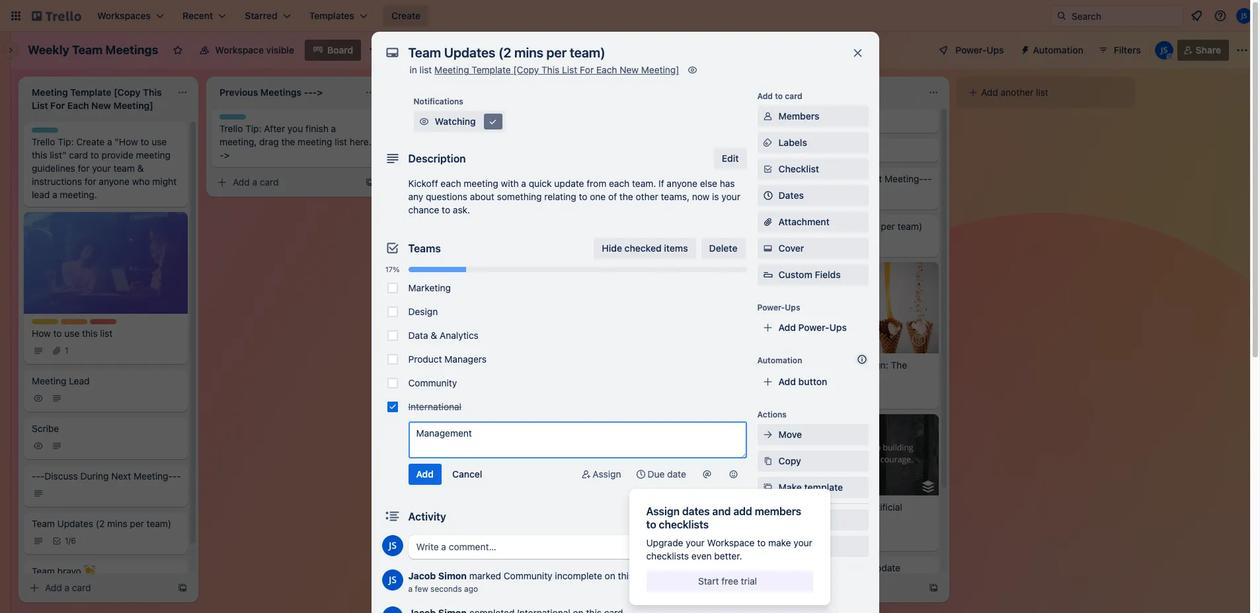 Task type: vqa. For each thing, say whether or not it's contained in the screenshot.
Board actions menu Image
no



Task type: locate. For each thing, give the bounding box(es) containing it.
updates up cover link
[[809, 221, 845, 232]]

add a card link down campaign
[[775, 579, 923, 598]]

meeting template [copy this list for each new meeting] link
[[435, 64, 680, 75]]

discuss up the 'dates' button
[[796, 173, 829, 185]]

2 horizontal spatial updates
[[809, 221, 845, 232]]

0 horizontal spatial trello
[[32, 136, 55, 148]]

for
[[580, 64, 594, 75]]

& right data
[[431, 330, 437, 341]]

community up international
[[408, 378, 457, 389]]

0 vertical spatial workspace
[[215, 44, 264, 56]]

search image
[[1057, 11, 1068, 21]]

---discuss during next meeting--- link for the january 16th text box
[[775, 167, 939, 210]]

None submit
[[408, 464, 442, 486]]

hide checked items link
[[594, 238, 696, 259]]

0 horizontal spatial tip:
[[58, 136, 74, 148]]

share left show menu image at right top
[[1196, 44, 1222, 56]]

tip: for create
[[58, 136, 74, 148]]

1 horizontal spatial workspace
[[707, 538, 755, 549]]

Search field
[[1068, 6, 1183, 26]]

copy
[[779, 456, 802, 467]]

tip: inside trello tip: create a "how to use this list" card to provide meeting guidelines for your team & instructions for anyone who might lead a meeting.
[[58, 136, 74, 148]]

sm image inside cover link
[[762, 242, 775, 255]]

team bravo 👏 down 1/6
[[32, 566, 96, 577]]

open information menu image
[[1214, 9, 1228, 22]]

team bravo 👏 link down cancel link
[[400, 495, 569, 537]]

checked
[[625, 243, 662, 254]]

0 vertical spatial ups
[[987, 44, 1005, 56]]

add to card
[[758, 91, 803, 101]]

lead up labels link
[[820, 115, 841, 126]]

ups up "work" at the right
[[830, 322, 847, 333]]

1 horizontal spatial jacob simon (jacobsimon16) image
[[1237, 8, 1253, 24]]

each up of
[[609, 178, 630, 189]]

automation down search icon
[[1034, 44, 1084, 56]]

use inside trello tip: create a "how to use this list" card to provide meeting guidelines for your team & instructions for anyone who might lead a meeting.
[[152, 136, 167, 148]]

a right finish
[[331, 123, 336, 134]]

0 vertical spatial power-
[[956, 44, 987, 56]]

create from template… image for the 'meeting template [copy this list for each new meeting]' text box
[[177, 583, 188, 594]]

add
[[982, 87, 999, 98], [758, 91, 773, 101], [233, 177, 250, 188], [779, 322, 796, 333], [779, 376, 796, 388], [609, 420, 626, 431], [421, 546, 438, 557], [45, 583, 62, 594], [796, 583, 813, 594]]

1 horizontal spatial lead
[[445, 115, 465, 126]]

meeting up about
[[464, 178, 499, 189]]

a left few
[[408, 585, 413, 595]]

tip: inside trello tip: after you finish a meeting, drag the meeting list here. ->
[[246, 123, 262, 134]]

meeting down "how"
[[32, 375, 66, 387]]

(2 for -
[[472, 221, 480, 232]]

anyone
[[99, 176, 130, 187], [667, 178, 698, 189]]

1 horizontal spatial 👏
[[459, 500, 471, 512]]

list
[[420, 64, 432, 75], [1037, 87, 1049, 98], [335, 136, 347, 148], [100, 328, 113, 339]]

sm image inside checklist link
[[762, 163, 775, 176]]

0 horizontal spatial power-
[[758, 303, 785, 313]]

automation up scoop
[[758, 356, 803, 366]]

sm image
[[686, 64, 699, 77], [967, 86, 980, 99], [762, 110, 775, 123], [418, 115, 431, 128], [487, 115, 500, 128], [762, 136, 775, 149], [426, 237, 439, 251], [614, 237, 627, 251], [407, 298, 421, 312], [32, 344, 45, 358], [802, 390, 815, 403], [32, 392, 45, 405], [591, 419, 605, 433], [32, 440, 45, 453], [50, 440, 64, 453], [762, 455, 775, 468], [701, 468, 714, 482], [407, 469, 421, 483], [426, 469, 439, 483], [32, 487, 45, 500], [802, 532, 815, 545], [828, 532, 841, 545], [404, 545, 417, 559]]

team updates (2 mins per team) for -
[[407, 221, 547, 232]]

jacob simon (jacobsimon16) image right filters
[[1155, 41, 1174, 60]]

marketing
[[408, 282, 451, 294]]

workspace visible
[[215, 44, 294, 56]]

updates
[[433, 221, 469, 232], [809, 221, 845, 232], [57, 518, 93, 530]]

during for the january 16th text box
[[832, 173, 860, 185]]

from
[[587, 178, 607, 189]]

meeting lead up labels link
[[783, 115, 841, 126]]

1 horizontal spatial updates
[[433, 221, 469, 232]]

primary element
[[0, 0, 1261, 32]]

updates down ask.
[[433, 221, 469, 232]]

create
[[392, 10, 421, 21], [76, 136, 105, 148]]

0 vertical spatial jacob simon (jacobsimon16) image
[[382, 536, 403, 557]]

make
[[779, 482, 802, 493]]

to up members
[[775, 91, 783, 101]]

meeting lead for discussion
[[783, 115, 841, 126]]

remote
[[783, 360, 816, 371]]

a down the "meeting,"
[[252, 177, 257, 188]]

card inside jacob simon marked community incomplete on this card a few seconds ago
[[636, 571, 655, 582]]

0 horizontal spatial create
[[76, 136, 105, 148]]

jacob simon (jacobsimon16) image right the open information menu image
[[1237, 8, 1253, 24]]

delete
[[710, 243, 738, 254]]

0 horizontal spatial 6/6
[[441, 239, 453, 249]]

list
[[562, 64, 578, 75]]

anyone inside trello tip: create a "how to use this list" card to provide meeting guidelines for your team & instructions for anyone who might lead a meeting.
[[99, 176, 130, 187]]

0 vertical spatial team bravo 👏
[[407, 500, 471, 512]]

1 horizontal spatial 6/6
[[628, 239, 641, 249]]

another
[[1001, 87, 1034, 98]]

a up provide
[[107, 136, 112, 148]]

0 horizontal spatial share button
[[758, 536, 869, 558]]

community inside jacob simon marked community incomplete on this card a few seconds ago
[[504, 571, 553, 582]]

team
[[72, 43, 103, 57], [407, 221, 431, 232], [783, 221, 806, 232], [407, 500, 431, 512], [32, 518, 55, 530], [32, 566, 55, 577]]

lead for discussion
[[820, 115, 841, 126]]

items
[[664, 243, 688, 254]]

1 vertical spatial meeting
[[136, 149, 171, 161]]

discussion
[[806, 502, 852, 513]]

update
[[555, 178, 584, 189]]

add a card down drag
[[233, 177, 279, 188]]

0 vertical spatial meeting
[[298, 136, 332, 148]]

meeting down finish
[[298, 136, 332, 148]]

edit
[[722, 153, 739, 164]]

6/6 down attachment button
[[816, 239, 829, 249]]

few
[[415, 585, 428, 595]]

lead down the 'notifications' at the left of the page
[[445, 115, 465, 126]]

on right incomplete
[[605, 571, 616, 582]]

work
[[818, 360, 841, 371]]

add power-ups link
[[758, 318, 869, 339]]

1 horizontal spatial trello
[[220, 123, 243, 134]]

activity
[[408, 511, 446, 523]]

the
[[281, 136, 295, 148], [620, 191, 634, 202]]

1 horizontal spatial anyone
[[667, 178, 698, 189]]

1 horizontal spatial power-
[[799, 322, 830, 333]]

anyone inside kickoff each meeting with a quick update from each team. if anyone else has any questions about something relating to one of the other teams, now is your chance to ask.
[[667, 178, 698, 189]]

use
[[152, 136, 167, 148], [64, 328, 80, 339]]

customize views image
[[368, 44, 381, 57]]

workspace up better. at the bottom of the page
[[707, 538, 755, 549]]

tip: up list"
[[58, 136, 74, 148]]

team.
[[632, 178, 656, 189]]

custom fields button
[[758, 269, 869, 282]]

add a card up simon
[[421, 546, 467, 557]]

sm image inside members link
[[762, 110, 775, 123]]

meeting- for january 30th text box
[[509, 173, 548, 185]]

update right campaign
[[870, 563, 901, 574]]

2 vertical spatial power-
[[799, 322, 830, 333]]

2 horizontal spatial (2
[[847, 221, 856, 232]]

a
[[331, 123, 336, 134], [107, 136, 112, 148], [252, 177, 257, 188], [521, 178, 526, 189], [52, 189, 57, 200], [628, 420, 633, 431], [440, 546, 445, 557], [65, 583, 70, 594], [816, 583, 821, 594], [408, 585, 413, 595]]

(2
[[472, 221, 480, 232], [847, 221, 856, 232], [96, 518, 105, 530]]

dates
[[683, 506, 710, 518]]

0 vertical spatial team bravo 👏 link
[[400, 495, 569, 537]]

else
[[700, 178, 718, 189]]

updates for clusters
[[433, 221, 469, 232]]

1 horizontal spatial team bravo 👏
[[407, 500, 471, 512]]

to down questions
[[442, 204, 451, 216]]

- inside topic clusters - making our content more... clustery
[[469, 440, 474, 451]]

scribe link for -
[[400, 138, 569, 162]]

trello
[[220, 123, 243, 134], [32, 136, 55, 148]]

list inside trello tip: after you finish a meeting, drag the meeting list here. ->
[[335, 136, 347, 148]]

team updates (2 mins per team) up cover link
[[783, 221, 923, 232]]

share up "branding"
[[779, 541, 804, 552]]

1 for remote
[[816, 391, 820, 401]]

1 down button
[[816, 391, 820, 401]]

a up the something
[[521, 178, 526, 189]]

next for january 23rd "text box"
[[675, 173, 695, 185]]

0/8
[[842, 533, 855, 543]]

tip:
[[246, 123, 262, 134], [58, 136, 74, 148]]

0 horizontal spatial team updates (2 mins per team)
[[32, 518, 171, 530]]

0 vertical spatial on
[[854, 502, 865, 513]]

meeting lead for clusters
[[407, 115, 465, 126]]

cover link
[[758, 238, 869, 259]]

0 vertical spatial trello
[[220, 123, 243, 134]]

trello inside trello tip: after you finish a meeting, drag the meeting list here. ->
[[220, 123, 243, 134]]

add a card up due on the right of page
[[609, 420, 655, 431]]

meeting lead down how to use this list
[[32, 375, 90, 387]]

6/6 up strategic
[[441, 239, 453, 249]]

1 horizontal spatial ups
[[830, 322, 847, 333]]

0 horizontal spatial hide
[[602, 243, 622, 254]]

meeting inside trello tip: create a "how to use this list" card to provide meeting guidelines for your team & instructions for anyone who might lead a meeting.
[[136, 149, 171, 161]]

list right another
[[1037, 87, 1049, 98]]

dates
[[779, 190, 804, 201]]

2 horizontal spatial meeting lead link
[[775, 109, 939, 133]]

meeting lead link for on
[[775, 109, 939, 133]]

team updates (2 mins per team) up 1/6
[[32, 518, 171, 530]]

1 vertical spatial community
[[504, 571, 553, 582]]

this right "how"
[[82, 328, 98, 339]]

& inside trello tip: create a "how to use this list" card to provide meeting guidelines for your team & instructions for anyone who might lead a meeting.
[[137, 163, 144, 174]]

0 horizontal spatial assign
[[593, 469, 621, 480]]

list left here.
[[335, 136, 347, 148]]

6/6 up pr update
[[628, 239, 641, 249]]

0 vertical spatial &
[[137, 163, 144, 174]]

who
[[132, 176, 150, 187]]

of
[[609, 191, 617, 202]]

0 horizontal spatial this
[[32, 149, 47, 161]]

for
[[78, 163, 90, 174], [84, 176, 96, 187]]

2 horizontal spatial scribe link
[[775, 138, 939, 162]]

hide left and
[[685, 511, 705, 523]]

2 horizontal spatial scribe
[[783, 144, 810, 155]]

meeting lead down the 'notifications' at the left of the page
[[407, 115, 465, 126]]

2 horizontal spatial meeting lead
[[783, 115, 841, 126]]

each up questions
[[441, 178, 461, 189]]

team bravo 👏 link for takeaways
[[400, 495, 569, 537]]

bravo down 1/6
[[57, 566, 81, 577]]

1 horizontal spatial share button
[[1178, 40, 1230, 61]]

sm image inside team bravo 👏 link
[[407, 517, 421, 530]]

add a card link down trello tip: after you finish a meeting, drag the meeting list here. ->
[[212, 173, 360, 192]]

workspace
[[215, 44, 264, 56], [707, 538, 755, 549]]

move link
[[758, 425, 869, 446]]

1 vertical spatial tip:
[[58, 136, 74, 148]]

1 vertical spatial jacob simon (jacobsimon16) image
[[382, 570, 403, 591]]

make template
[[779, 482, 843, 493]]

hide for hide checked items
[[602, 243, 622, 254]]

1 vertical spatial jacob simon (jacobsimon16) image
[[1155, 41, 1174, 60]]

sm image inside '6/6' link
[[595, 237, 609, 251]]

1 vertical spatial workspace
[[707, 538, 755, 549]]

a down "branding"
[[816, 583, 821, 594]]

add a card link for create from template… image associated with previous meetings ---> text field
[[212, 173, 360, 192]]

button
[[799, 376, 828, 388]]

0 horizontal spatial use
[[64, 328, 80, 339]]

share
[[1196, 44, 1222, 56], [779, 541, 804, 552]]

members link
[[758, 106, 869, 127]]

sm image inside meeting lead link
[[50, 392, 64, 405]]

add a card for add a card link corresponding to create from template… image corresponding to january 23rd "text box"
[[609, 420, 655, 431]]

1 horizontal spatial team)
[[522, 221, 547, 232]]

add a card link up due on the right of page
[[587, 417, 736, 435]]

the down the you
[[281, 136, 295, 148]]

board
[[327, 44, 353, 56]]

card down drag
[[260, 177, 279, 188]]

bravo down 2
[[433, 500, 457, 512]]

1 horizontal spatial this
[[82, 328, 98, 339]]

training
[[529, 269, 563, 280]]

workspace inside assign dates and add members to checklists upgrade your workspace to make your checklists even better.
[[707, 538, 755, 549]]

1 horizontal spatial power-ups
[[956, 44, 1005, 56]]

1 horizontal spatial tip:
[[246, 123, 262, 134]]

jacob simon marked community incomplete on this card a few seconds ago
[[408, 571, 655, 595]]

share button up "branding"
[[758, 536, 869, 558]]

add a card down 1/6
[[45, 583, 91, 594]]

on inside jacob simon marked community incomplete on this card a few seconds ago
[[605, 571, 616, 582]]

card up simon
[[448, 546, 467, 557]]

power- inside button
[[956, 44, 987, 56]]

this inside trello tip: create a "how to use this list" card to provide meeting guidelines for your team & instructions for anyone who might lead a meeting.
[[32, 149, 47, 161]]

0 vertical spatial 1
[[65, 346, 69, 356]]

discuss up 1/6
[[45, 471, 78, 482]]

visible
[[266, 44, 294, 56]]

to left one
[[579, 191, 588, 202]]

1 horizontal spatial team updates (2 mins per team)
[[407, 221, 547, 232]]

1 horizontal spatial hide
[[685, 511, 705, 523]]

anyone down team
[[99, 176, 130, 187]]

&
[[137, 163, 144, 174], [431, 330, 437, 341]]

0 vertical spatial tip:
[[246, 123, 262, 134]]

team bravo 👏 link
[[400, 495, 569, 537], [24, 560, 188, 602]]

trello up the "meeting,"
[[220, 123, 243, 134]]

0 horizontal spatial update
[[610, 269, 641, 280]]

1 horizontal spatial scribe
[[407, 144, 435, 155]]

discuss for january 23rd "text box"
[[608, 173, 642, 185]]

1 vertical spatial trello
[[32, 136, 55, 148]]

jacob simon (jacobsimon16) image
[[1237, 8, 1253, 24], [1155, 41, 1174, 60]]

add a card link
[[212, 173, 360, 192], [587, 417, 736, 435], [400, 543, 548, 561], [24, 579, 172, 598], [775, 579, 923, 598]]

1 6/6 from the left
[[441, 239, 453, 249]]

1 horizontal spatial share
[[1196, 44, 1222, 56]]

chance
[[408, 204, 439, 216]]

clustery
[[440, 453, 474, 464]]

share button down '0 notifications' icon
[[1178, 40, 1230, 61]]

discuss down description
[[420, 173, 454, 185]]

trello up list"
[[32, 136, 55, 148]]

create from template… image for previous meetings ---> text field
[[365, 177, 376, 188]]

0 notifications image
[[1189, 8, 1205, 24]]

2 horizontal spatial ups
[[987, 44, 1005, 56]]

during for january 23rd "text box"
[[644, 173, 672, 185]]

6/6 link
[[587, 215, 757, 257]]

0 horizontal spatial meeting
[[136, 149, 171, 161]]

next for january 30th text box
[[487, 173, 507, 185]]

2 6/6 from the left
[[628, 239, 641, 249]]

1 vertical spatial &
[[431, 330, 437, 341]]

1 vertical spatial team bravo 👏 link
[[24, 560, 188, 602]]

2 horizontal spatial per
[[881, 221, 896, 232]]

seminar
[[407, 282, 442, 293]]

checklists down dates
[[659, 519, 709, 531]]

trello inside trello tip: create a "how to use this list" card to provide meeting guidelines for your team & instructions for anyone who might lead a meeting.
[[32, 136, 55, 148]]

checklists down upgrade on the right of page
[[647, 551, 689, 562]]

to left provide
[[91, 149, 99, 161]]

1 vertical spatial on
[[605, 571, 616, 582]]

team bravo 👏 down 2
[[407, 500, 471, 512]]

free
[[722, 576, 739, 587]]

6/6 for brief
[[816, 239, 829, 249]]

sm image inside add another list link
[[967, 86, 980, 99]]

jacob simon (jacobsimon16) image
[[382, 536, 403, 557], [382, 570, 403, 591]]

start free trial button
[[647, 572, 813, 593]]

community
[[408, 378, 457, 389], [504, 571, 553, 582]]

6/6
[[441, 239, 453, 249], [628, 239, 641, 249], [816, 239, 829, 249]]

ups inside button
[[987, 44, 1005, 56]]

add a card link up marked
[[400, 543, 548, 561]]

the right of
[[620, 191, 634, 202]]

0 vertical spatial use
[[152, 136, 167, 148]]

team) for topic clusters - making our content more... clustery
[[522, 221, 547, 232]]

1 horizontal spatial team bravo 👏 link
[[400, 495, 569, 537]]

meeting
[[298, 136, 332, 148], [136, 149, 171, 161], [464, 178, 499, 189]]

1 vertical spatial checklists
[[647, 551, 689, 562]]

how to use this list
[[32, 328, 113, 339]]

product managers
[[408, 354, 487, 365]]

cancel
[[452, 469, 483, 480]]

1 vertical spatial power-ups
[[758, 303, 801, 313]]

None text field
[[402, 41, 838, 65]]

create from template… image for the january 16th text box
[[929, 583, 939, 594]]

weekly team meetings
[[28, 43, 158, 57]]

create from template… image
[[365, 177, 376, 188], [741, 421, 751, 431], [177, 583, 188, 594], [929, 583, 939, 594]]

1 horizontal spatial update
[[870, 563, 901, 574]]

Previous Meetings ---> text field
[[212, 82, 357, 103]]

0 horizontal spatial share
[[779, 541, 804, 552]]

2 vertical spatial meeting
[[464, 178, 499, 189]]

1 each from the left
[[441, 178, 461, 189]]

community right marked
[[504, 571, 553, 582]]

3 6/6 from the left
[[816, 239, 829, 249]]

update right pr
[[610, 269, 641, 280]]

description
[[408, 153, 466, 165]]

something
[[497, 191, 542, 202]]

tip: up the "meeting,"
[[246, 123, 262, 134]]

here.
[[350, 136, 372, 148]]

this left list"
[[32, 149, 47, 161]]

sm image
[[762, 163, 775, 176], [216, 176, 229, 189], [407, 190, 421, 203], [595, 190, 609, 203], [783, 190, 796, 203], [407, 237, 421, 251], [595, 237, 609, 251], [783, 237, 796, 251], [802, 237, 815, 251], [762, 242, 775, 255], [50, 344, 64, 358], [783, 390, 796, 403], [50, 392, 64, 405], [762, 429, 775, 442], [580, 468, 593, 482], [635, 468, 648, 482], [727, 468, 741, 482], [762, 482, 775, 495], [762, 514, 775, 527], [407, 517, 421, 530], [783, 532, 796, 545], [32, 535, 45, 548], [50, 535, 64, 548], [28, 582, 41, 595], [779, 582, 792, 595]]

Write a comment text field
[[408, 536, 747, 560]]

assign inside assign dates and add members to checklists upgrade your workspace to make your checklists even better.
[[647, 506, 680, 518]]

---discuss during next meeting--- link for january 30th text box
[[400, 167, 569, 210]]

card down upgrade on the right of page
[[636, 571, 655, 582]]

add a card link for the 'meeting template [copy this list for each new meeting]' text box's create from template… image
[[24, 579, 172, 598]]

1 down how to use this list
[[65, 346, 69, 356]]

instructions
[[32, 176, 82, 187]]

your down has
[[722, 191, 741, 202]]

---discuss during next meeting--- link for january 23rd "text box"
[[587, 167, 757, 210]]

0 horizontal spatial team)
[[147, 518, 171, 530]]

to left make
[[758, 538, 766, 549]]

0 horizontal spatial team bravo 👏
[[32, 566, 96, 577]]

hide up pr update
[[602, 243, 622, 254]]

1 vertical spatial use
[[64, 328, 80, 339]]

0 vertical spatial this
[[32, 149, 47, 161]]

0 horizontal spatial &
[[137, 163, 144, 174]]

scribe link for on
[[775, 138, 939, 162]]

team updates (2 mins per team) down ask.
[[407, 221, 547, 232]]

assign for assign dates and add members to checklists upgrade your workspace to make your checklists even better.
[[647, 506, 680, 518]]

mins
[[483, 221, 503, 232], [859, 221, 879, 232], [107, 518, 127, 530]]

0 horizontal spatial scribe
[[32, 423, 59, 434]]

takeaways
[[445, 282, 491, 293]]

attachment button
[[758, 212, 869, 233]]

power- up add another list
[[956, 44, 987, 56]]

list"
[[50, 149, 67, 161]]

now
[[692, 191, 710, 202]]

brief
[[783, 502, 803, 513]]

kickoff
[[408, 178, 438, 189]]

kickoff each meeting with a quick update from each team. if anyone else has any questions about something relating to one of the other teams, now is your chance to ask.
[[408, 178, 741, 216]]

trello for trello tip: after you finish a meeting, drag the meeting list here. ->
[[220, 123, 243, 134]]

team)
[[522, 221, 547, 232], [898, 221, 923, 232], [147, 518, 171, 530]]

1 horizontal spatial mins
[[483, 221, 503, 232]]

labels link
[[758, 132, 869, 153]]

add a card down "branding"
[[796, 583, 842, 594]]

1
[[65, 346, 69, 356], [816, 391, 820, 401], [816, 533, 820, 543]]

1 horizontal spatial scribe link
[[400, 138, 569, 162]]

anyone up teams,
[[667, 178, 698, 189]]

team
[[113, 163, 135, 174]]

0 horizontal spatial each
[[441, 178, 461, 189]]

0 horizontal spatial community
[[408, 378, 457, 389]]

details
[[708, 511, 738, 523]]

trello for trello tip: create a "how to use this list" card to provide meeting guidelines for your team & instructions for anyone who might lead a meeting.
[[32, 136, 55, 148]]

& up who
[[137, 163, 144, 174]]

👏
[[459, 500, 471, 512], [84, 566, 96, 577]]

1 vertical spatial ups
[[785, 303, 801, 313]]

---discuss during next meeting--- for the january 16th text box
[[783, 173, 933, 185]]

add a card for add a card link related to create from template… icon
[[421, 546, 467, 557]]

ups up add power-ups
[[785, 303, 801, 313]]

0 vertical spatial create
[[392, 10, 421, 21]]

card inside trello tip: create a "how to use this list" card to provide meeting guidelines for your team & instructions for anyone who might lead a meeting.
[[69, 149, 88, 161]]

1 vertical spatial the
[[620, 191, 634, 202]]

meeting up might
[[136, 149, 171, 161]]

add inside button
[[779, 376, 796, 388]]

use right "how
[[152, 136, 167, 148]]



Task type: describe. For each thing, give the bounding box(es) containing it.
sm image inside the due date 'link'
[[635, 468, 648, 482]]

product
[[408, 354, 442, 365]]

board link
[[305, 40, 361, 61]]

a up the due date 'link'
[[628, 420, 633, 431]]

delete link
[[702, 238, 746, 259]]

trello tip: create a "how to use this list" card to provide meeting guidelines for your team & instructions for anyone who might lead a meeting. link
[[24, 122, 188, 207]]

to right "how"
[[53, 328, 62, 339]]

discuss for the january 16th text box
[[796, 173, 829, 185]]

0 horizontal spatial jacob simon (jacobsimon16) image
[[1155, 41, 1174, 60]]

meeting]
[[642, 64, 680, 75]]

to up upgrade on the right of page
[[647, 519, 657, 531]]

create inside trello tip: create a "how to use this list" card to provide meeting guidelines for your team & instructions for anyone who might lead a meeting.
[[76, 136, 105, 148]]

add button
[[779, 376, 828, 388]]

create from template… image
[[553, 547, 564, 557]]

each
[[597, 64, 617, 75]]

0 horizontal spatial bravo
[[57, 566, 81, 577]]

0 horizontal spatial lead
[[69, 375, 90, 387]]

meeting down the 'notifications' at the left of the page
[[407, 115, 442, 126]]

has
[[720, 178, 735, 189]]

card up due on the right of page
[[636, 420, 655, 431]]

artificial
[[868, 502, 903, 513]]

meeting inside trello tip: after you finish a meeting, drag the meeting list here. ->
[[298, 136, 332, 148]]

hide details link
[[677, 507, 746, 528]]

share for topmost share button
[[1196, 44, 1222, 56]]

a down 1/6
[[65, 583, 70, 594]]

0 vertical spatial for
[[78, 163, 90, 174]]

a up simon
[[440, 546, 445, 557]]

add a card for the january 16th text box create from template… image's add a card link
[[796, 583, 842, 594]]

1 jacob simon (jacobsimon16) image from the top
[[382, 536, 403, 557]]

create from template… image for january 23rd "text box"
[[741, 421, 751, 431]]

0 horizontal spatial scribe link
[[24, 417, 188, 459]]

star or unstar board image
[[173, 45, 183, 56]]

1 vertical spatial power-
[[758, 303, 785, 313]]

1 vertical spatial share button
[[758, 536, 869, 558]]

(2 for on
[[847, 221, 856, 232]]

analytics
[[440, 330, 479, 341]]

your up even
[[686, 538, 705, 549]]

workspace visible button
[[191, 40, 302, 61]]

Add an item text field
[[408, 422, 747, 459]]

scoop
[[783, 373, 810, 384]]

0 vertical spatial checklists
[[659, 519, 709, 531]]

in
[[410, 64, 417, 75]]

cancel link
[[444, 464, 490, 486]]

upgrade
[[647, 538, 684, 549]]

seconds
[[431, 585, 462, 595]]

team inside board name text box
[[72, 43, 103, 57]]

add power-ups
[[779, 322, 847, 333]]

mins for artificial
[[859, 221, 879, 232]]

create inside button
[[392, 10, 421, 21]]

0 vertical spatial update
[[610, 269, 641, 280]]

0 horizontal spatial (2
[[96, 518, 105, 530]]

team bravo 👏 link for meeting-
[[24, 560, 188, 602]]

your down harmony
[[794, 538, 813, 549]]

1 horizontal spatial bravo
[[433, 500, 457, 512]]

add a card for add a card link associated with the 'meeting template [copy this list for each new meeting]' text box's create from template… image
[[45, 583, 91, 594]]

campaign:
[[843, 360, 889, 371]]

---discuss during next meeting--- for january 30th text box
[[407, 173, 557, 185]]

lead for clusters
[[445, 115, 465, 126]]

per for making
[[506, 221, 520, 232]]

a down instructions
[[52, 189, 57, 200]]

add a card link for the january 16th text box create from template… image
[[775, 579, 923, 598]]

sm image inside move link
[[762, 429, 775, 442]]

any
[[408, 191, 424, 202]]

about
[[470, 191, 495, 202]]

mins for making
[[483, 221, 503, 232]]

filters
[[1114, 44, 1142, 56]]

card down branding campaign update
[[823, 583, 842, 594]]

this inside jacob simon marked community incomplete on this card a few seconds ago
[[618, 571, 634, 582]]

design
[[408, 306, 438, 318]]

share for the bottom share button
[[779, 541, 804, 552]]

add a card link for create from template… image corresponding to january 23rd "text box"
[[587, 417, 736, 435]]

hide checked items
[[602, 243, 688, 254]]

0 horizontal spatial mins
[[107, 518, 127, 530]]

content
[[526, 440, 559, 451]]

show menu image
[[1236, 44, 1250, 57]]

6/6 for topic
[[441, 239, 453, 249]]

list right "how"
[[100, 328, 113, 339]]

sm image inside '6/6' link
[[614, 237, 627, 251]]

0 horizontal spatial automation
[[758, 356, 803, 366]]

hide details
[[685, 511, 738, 523]]

add button button
[[758, 372, 869, 393]]

power-ups button
[[930, 40, 1012, 61]]

the inside trello tip: after you finish a meeting, drag the meeting list here. ->
[[281, 136, 295, 148]]

with
[[501, 178, 519, 189]]

make template link
[[758, 478, 869, 499]]

make
[[769, 538, 791, 549]]

sm image inside strategic influence at work: training seminar takeaways 'link'
[[407, 298, 421, 312]]

scribe for topic
[[407, 144, 435, 155]]

add a card for add a card link related to create from template… image associated with previous meetings ---> text field
[[233, 177, 279, 188]]

custom
[[779, 269, 813, 280]]

a inside kickoff each meeting with a quick update from each team. if anyone else has any questions about something relating to one of the other teams, now is your chance to ask.
[[521, 178, 526, 189]]

1 vertical spatial this
[[82, 328, 98, 339]]

list inside add another list link
[[1037, 87, 1049, 98]]

topic
[[407, 440, 431, 451]]

sm image inside assign link
[[580, 468, 593, 482]]

0 horizontal spatial per
[[130, 518, 144, 530]]

international
[[408, 402, 462, 413]]

managers
[[445, 354, 487, 365]]

template
[[805, 482, 843, 493]]

assign for assign
[[593, 469, 621, 480]]

template
[[472, 64, 511, 75]]

meeting- for january 23rd "text box"
[[697, 173, 736, 185]]

tip: for after
[[246, 123, 262, 134]]

>
[[224, 149, 230, 161]]

in list meeting template [copy this list for each new meeting]
[[410, 64, 680, 75]]

add a card link for create from template… icon
[[400, 543, 548, 561]]

is
[[712, 191, 719, 202]]

strategic
[[407, 269, 446, 280]]

2 jacob simon (jacobsimon16) image from the top
[[382, 570, 403, 591]]

pr update link
[[587, 263, 757, 286]]

remote work campaign: the scoop
[[783, 360, 908, 384]]

branding
[[783, 563, 822, 574]]

automation button
[[1015, 40, 1092, 61]]

0 vertical spatial share button
[[1178, 40, 1230, 61]]

create button
[[384, 5, 429, 26]]

per for artificial
[[881, 221, 896, 232]]

1 vertical spatial 👏
[[84, 566, 96, 577]]

1 vertical spatial update
[[870, 563, 901, 574]]

to right "how
[[141, 136, 149, 148]]

pr
[[595, 269, 607, 280]]

0 vertical spatial 👏
[[459, 500, 471, 512]]

ago
[[464, 585, 478, 595]]

hide for hide details
[[685, 511, 705, 523]]

during for january 30th text box
[[456, 173, 485, 185]]

power-ups inside button
[[956, 44, 1005, 56]]

sm image inside make template link
[[762, 482, 775, 495]]

1 vertical spatial for
[[84, 176, 96, 187]]

due date
[[648, 469, 687, 480]]

teams
[[408, 243, 441, 255]]

copy link
[[758, 451, 869, 472]]

0 vertical spatial community
[[408, 378, 457, 389]]

cover
[[779, 243, 805, 254]]

meeting,
[[220, 136, 257, 148]]

team) for brief discussion on artificial harmony
[[898, 221, 923, 232]]

scribe for brief
[[783, 144, 810, 155]]

attachment
[[779, 216, 830, 228]]

0 horizontal spatial updates
[[57, 518, 93, 530]]

guidelines
[[32, 163, 75, 174]]

discuss for january 30th text box
[[420, 173, 454, 185]]

topic clusters - making our content more... clustery
[[407, 440, 559, 464]]

even
[[692, 551, 712, 562]]

Board name text field
[[21, 40, 165, 61]]

automation inside button
[[1034, 44, 1084, 56]]

incomplete
[[555, 571, 603, 582]]

card up members
[[785, 91, 803, 101]]

finish
[[306, 123, 329, 134]]

- inside trello tip: after you finish a meeting, drag the meeting list here. ->
[[220, 149, 224, 161]]

your inside trello tip: create a "how to use this list" card to provide meeting guidelines for your team & instructions for anyone who might lead a meeting.
[[92, 163, 111, 174]]

card down 1/6
[[72, 583, 91, 594]]

the inside kickoff each meeting with a quick update from each team. if anyone else has any questions about something relating to one of the other teams, now is your chance to ask.
[[620, 191, 634, 202]]

next for the january 16th text box
[[863, 173, 883, 185]]

---discuss during next meeting--- for january 23rd "text box"
[[595, 173, 745, 185]]

trello tip: after you finish a meeting, drag the meeting list here. -> link
[[212, 109, 381, 167]]

0 vertical spatial jacob simon (jacobsimon16) image
[[1237, 8, 1253, 24]]

0 horizontal spatial meeting lead link
[[24, 369, 188, 412]]

2 each from the left
[[609, 178, 630, 189]]

meeting inside kickoff each meeting with a quick update from each team. if anyone else has any questions about something relating to one of the other teams, now is your chance to ask.
[[464, 178, 499, 189]]

relating
[[545, 191, 577, 202]]

after
[[264, 123, 285, 134]]

sm image inside copy link
[[762, 455, 775, 468]]

meeting lead link for -
[[400, 109, 569, 133]]

influence
[[449, 269, 488, 280]]

teams,
[[661, 191, 690, 202]]

January 16th text field
[[775, 82, 921, 103]]

list right in
[[420, 64, 432, 75]]

0 horizontal spatial meeting lead
[[32, 375, 90, 387]]

workspace inside button
[[215, 44, 264, 56]]

custom fields
[[779, 269, 841, 280]]

fields
[[815, 269, 841, 280]]

updates for discussion
[[809, 221, 845, 232]]

ask.
[[453, 204, 470, 216]]

sm image inside meeting lead link
[[32, 392, 45, 405]]

jacob
[[408, 571, 436, 582]]

meeting up labels
[[783, 115, 818, 126]]

branding campaign update
[[783, 563, 901, 574]]

team updates (2 mins per team) for on
[[783, 221, 923, 232]]

harmony
[[783, 515, 822, 526]]

trial
[[741, 576, 757, 587]]

meeting up january 30th text box
[[435, 64, 469, 75]]

a inside trello tip: after you finish a meeting, drag the meeting list here. ->
[[331, 123, 336, 134]]

0 horizontal spatial ups
[[785, 303, 801, 313]]

1 for brief
[[816, 533, 820, 543]]

new
[[620, 64, 639, 75]]

on inside brief discussion on artificial harmony
[[854, 502, 865, 513]]

January 30th text field
[[400, 82, 545, 103]]

Meeting Template [Copy This List For Each New Meeting] text field
[[24, 82, 169, 116]]

your inside kickoff each meeting with a quick update from each team. if anyone else has any questions about something relating to one of the other teams, now is your chance to ask.
[[722, 191, 741, 202]]

January 23rd text field
[[587, 82, 733, 103]]

start
[[698, 576, 719, 587]]

a inside jacob simon marked community incomplete on this card a few seconds ago
[[408, 585, 413, 595]]

at
[[490, 269, 500, 280]]

sm image inside archive link
[[762, 514, 775, 527]]

sm image inside labels link
[[762, 136, 775, 149]]

meeting- for the january 16th text box
[[885, 173, 924, 185]]



